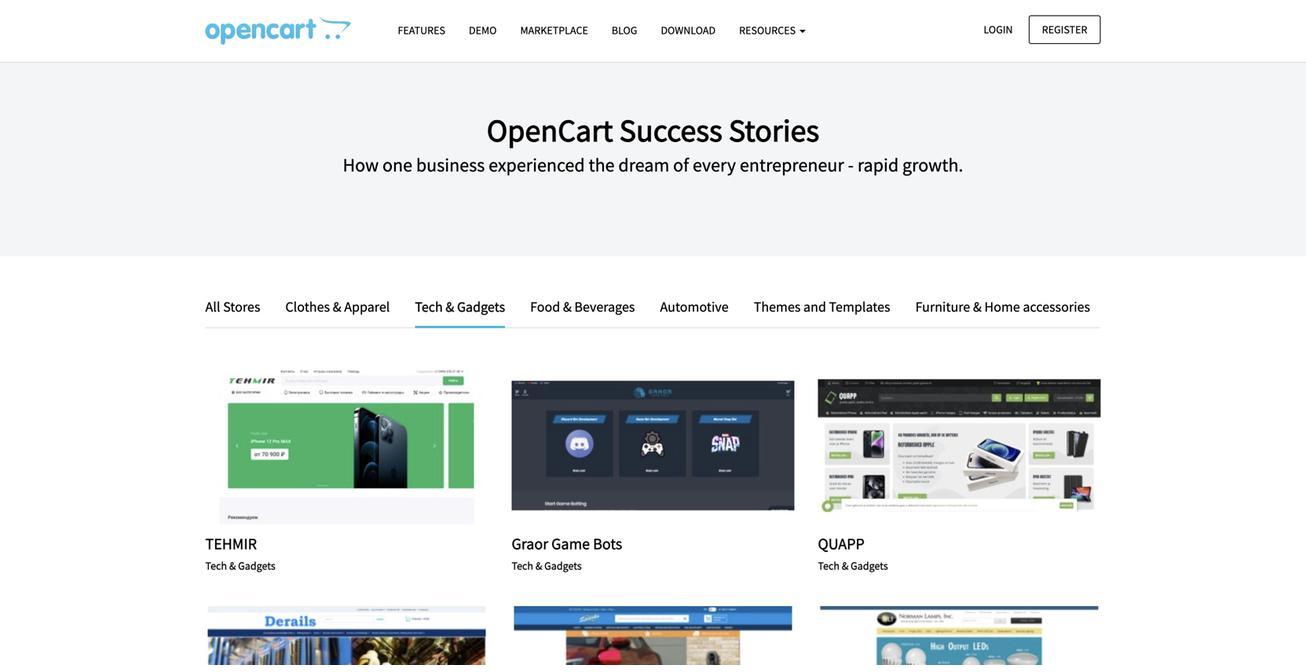 Task type: describe. For each thing, give the bounding box(es) containing it.
food
[[530, 298, 560, 316]]

furniture
[[916, 298, 971, 316]]

the
[[589, 153, 615, 177]]

gadgets left food
[[457, 298, 505, 316]]

automotive
[[660, 298, 729, 316]]

gadgets inside "graor game bots tech & gadgets"
[[545, 559, 582, 573]]

tech & gadgets link
[[403, 296, 517, 328]]

view project for tehmir
[[304, 439, 390, 453]]

tech inside "graor game bots tech & gadgets"
[[512, 559, 533, 573]]

all stores link
[[205, 296, 272, 318]]

how
[[343, 153, 379, 177]]

of
[[673, 153, 689, 177]]

growth.
[[903, 153, 964, 177]]

marketplace link
[[509, 16, 600, 44]]

opencart
[[487, 110, 613, 150]]

home
[[985, 298, 1020, 316]]

quapp
[[818, 534, 865, 554]]

clothes & apparel link
[[274, 296, 402, 318]]

dream
[[619, 153, 670, 177]]

tehmir tech & gadgets
[[205, 534, 276, 573]]

graor
[[512, 534, 548, 554]]

themes and templates
[[754, 298, 891, 316]]

opencart success stories how one business experienced the dream of every entrepreneur - rapid growth.
[[343, 110, 964, 177]]

themes
[[754, 298, 801, 316]]

tech inside quapp tech & gadgets
[[818, 559, 840, 573]]

features
[[398, 23, 445, 37]]

project for tehmir
[[337, 439, 390, 453]]

one
[[383, 153, 413, 177]]

features link
[[386, 16, 457, 44]]

stores
[[223, 298, 260, 316]]

themes and templates link
[[742, 296, 902, 318]]

accessories
[[1023, 298, 1091, 316]]

tehmir image
[[205, 368, 488, 525]]

success
[[620, 110, 723, 150]]

furniture & home accessories link
[[904, 296, 1091, 318]]

resources
[[739, 23, 798, 37]]

automotive link
[[649, 296, 741, 318]]

sparks direct image
[[512, 606, 795, 665]]

blog link
[[600, 16, 649, 44]]

quapp image
[[818, 368, 1101, 525]]

clothes
[[285, 298, 330, 316]]

food & beverages link
[[519, 296, 647, 318]]

every
[[693, 153, 736, 177]]

marketplace
[[520, 23, 588, 37]]

apparel
[[344, 298, 390, 316]]

view for quapp
[[916, 439, 946, 453]]

entrepreneur
[[740, 153, 844, 177]]

register
[[1042, 22, 1088, 37]]

demo link
[[457, 16, 509, 44]]



Task type: locate. For each thing, give the bounding box(es) containing it.
all
[[205, 298, 220, 316]]

2 view from the left
[[610, 439, 639, 453]]

0 horizontal spatial project
[[337, 439, 390, 453]]

norman lamps  ( redesign of the website ) image
[[818, 606, 1101, 665]]

view project for quapp
[[916, 439, 1003, 453]]

gadgets down quapp
[[851, 559, 888, 573]]

-
[[848, 153, 854, 177]]

furniture & home accessories
[[916, 298, 1091, 316]]

3 view from the left
[[916, 439, 946, 453]]

stories
[[729, 110, 820, 150]]

templates
[[829, 298, 891, 316]]

3 project from the left
[[949, 439, 1003, 453]]

login
[[984, 22, 1013, 37]]

login link
[[971, 15, 1026, 44]]

experienced
[[489, 153, 585, 177]]

all stores
[[205, 298, 260, 316]]

gadgets inside quapp tech & gadgets
[[851, 559, 888, 573]]

view for graor game bots
[[610, 439, 639, 453]]

game
[[552, 534, 590, 554]]

2 view project link from the left
[[610, 438, 696, 455]]

project
[[337, 439, 390, 453], [643, 439, 696, 453], [949, 439, 1003, 453]]

2 horizontal spatial view
[[916, 439, 946, 453]]

register link
[[1029, 15, 1101, 44]]

tech down graor
[[512, 559, 533, 573]]

1 project from the left
[[337, 439, 390, 453]]

2 view project from the left
[[610, 439, 696, 453]]

tech inside tehmir tech & gadgets
[[205, 559, 227, 573]]

download link
[[649, 16, 728, 44]]

view project
[[304, 439, 390, 453], [610, 439, 696, 453], [916, 439, 1003, 453]]

1 horizontal spatial view project
[[610, 439, 696, 453]]

project for graor game bots
[[643, 439, 696, 453]]

1 view from the left
[[304, 439, 333, 453]]

blog
[[612, 23, 637, 37]]

tech & gadgets
[[415, 298, 505, 316]]

0 horizontal spatial view
[[304, 439, 333, 453]]

view project link for graor game bots
[[610, 438, 696, 455]]

beverages
[[575, 298, 635, 316]]

1 view project from the left
[[304, 439, 390, 453]]

& inside "graor game bots tech & gadgets"
[[536, 559, 542, 573]]

2 project from the left
[[643, 439, 696, 453]]

derails uk image
[[205, 606, 488, 665]]

view
[[304, 439, 333, 453], [610, 439, 639, 453], [916, 439, 946, 453]]

project for quapp
[[949, 439, 1003, 453]]

0 horizontal spatial view project link
[[304, 438, 390, 455]]

view project for graor game bots
[[610, 439, 696, 453]]

tech inside tech & gadgets link
[[415, 298, 443, 316]]

1 horizontal spatial view
[[610, 439, 639, 453]]

gadgets inside tehmir tech & gadgets
[[238, 559, 276, 573]]

&
[[333, 298, 341, 316], [446, 298, 454, 316], [563, 298, 572, 316], [973, 298, 982, 316], [229, 559, 236, 573], [536, 559, 542, 573], [842, 559, 849, 573]]

3 view project link from the left
[[916, 438, 1003, 455]]

bots
[[593, 534, 622, 554]]

view project link for quapp
[[916, 438, 1003, 455]]

clothes & apparel
[[285, 298, 390, 316]]

& inside tehmir tech & gadgets
[[229, 559, 236, 573]]

graor game bots image
[[512, 368, 795, 525]]

gadgets down tehmir
[[238, 559, 276, 573]]

tech down quapp
[[818, 559, 840, 573]]

2 horizontal spatial view project
[[916, 439, 1003, 453]]

view project link
[[304, 438, 390, 455], [610, 438, 696, 455], [916, 438, 1003, 455]]

and
[[804, 298, 826, 316]]

business
[[416, 153, 485, 177]]

2 horizontal spatial project
[[949, 439, 1003, 453]]

rapid
[[858, 153, 899, 177]]

demo
[[469, 23, 497, 37]]

download
[[661, 23, 716, 37]]

graor game bots tech & gadgets
[[512, 534, 622, 573]]

tech right apparel on the top of the page
[[415, 298, 443, 316]]

quapp tech & gadgets
[[818, 534, 888, 573]]

2 horizontal spatial view project link
[[916, 438, 1003, 455]]

food & beverages
[[530, 298, 635, 316]]

1 view project link from the left
[[304, 438, 390, 455]]

tech
[[415, 298, 443, 316], [205, 559, 227, 573], [512, 559, 533, 573], [818, 559, 840, 573]]

opencart - showcase image
[[205, 16, 351, 45]]

tech down tehmir
[[205, 559, 227, 573]]

1 horizontal spatial view project link
[[610, 438, 696, 455]]

3 view project from the left
[[916, 439, 1003, 453]]

gadgets
[[457, 298, 505, 316], [238, 559, 276, 573], [545, 559, 582, 573], [851, 559, 888, 573]]

gadgets down game at the left of page
[[545, 559, 582, 573]]

1 horizontal spatial project
[[643, 439, 696, 453]]

resources link
[[728, 16, 818, 44]]

view project link for tehmir
[[304, 438, 390, 455]]

view for tehmir
[[304, 439, 333, 453]]

0 horizontal spatial view project
[[304, 439, 390, 453]]

tehmir
[[205, 534, 257, 554]]

& inside quapp tech & gadgets
[[842, 559, 849, 573]]



Task type: vqa. For each thing, say whether or not it's contained in the screenshot.
Home
yes



